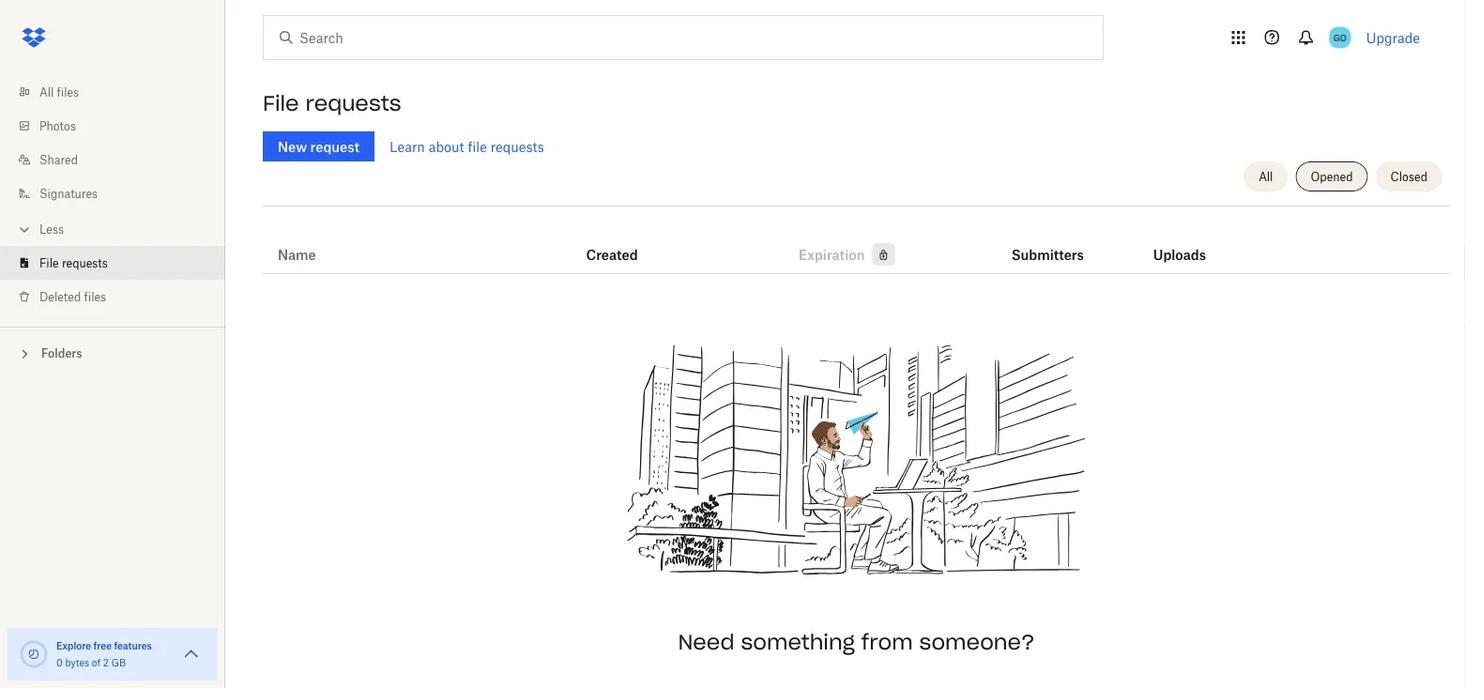 Task type: describe. For each thing, give the bounding box(es) containing it.
quota usage element
[[19, 639, 49, 669]]

new request button
[[263, 131, 375, 161]]

free
[[94, 640, 112, 652]]

opened button
[[1296, 161, 1369, 192]]

request
[[310, 138, 359, 154]]

go button
[[1325, 23, 1355, 53]]

something
[[741, 629, 855, 655]]

created
[[586, 246, 638, 262]]

1 horizontal spatial file
[[263, 90, 299, 116]]

all for all
[[1259, 169, 1274, 184]]

new
[[278, 138, 307, 154]]

go
[[1334, 31, 1347, 43]]

name
[[278, 246, 316, 262]]

less
[[39, 222, 64, 236]]

all files
[[39, 85, 79, 99]]

files for all files
[[57, 85, 79, 99]]

folders button
[[0, 339, 225, 367]]

need something from someone?
[[678, 629, 1035, 655]]

pro trial element
[[865, 243, 895, 266]]

file
[[468, 138, 487, 154]]

explore
[[56, 640, 91, 652]]

file requests list item
[[0, 246, 225, 280]]

upgrade
[[1367, 30, 1421, 46]]

upgrade link
[[1367, 30, 1421, 46]]

learn about file requests
[[390, 138, 544, 154]]

created button
[[586, 243, 638, 266]]

deleted
[[39, 290, 81, 304]]

1 vertical spatial requests
[[491, 138, 544, 154]]

opened
[[1311, 169, 1353, 184]]

gb
[[111, 657, 126, 668]]

about
[[429, 138, 464, 154]]

1 column header from the left
[[1012, 221, 1087, 266]]

bytes
[[65, 657, 89, 668]]

1 horizontal spatial requests
[[306, 90, 401, 116]]

closed
[[1391, 169, 1428, 184]]



Task type: locate. For each thing, give the bounding box(es) containing it.
all inside button
[[1259, 169, 1274, 184]]

folders
[[41, 346, 82, 361]]

new request
[[278, 138, 359, 154]]

file
[[263, 90, 299, 116], [39, 256, 59, 270]]

2 column header from the left
[[1154, 221, 1229, 266]]

1 vertical spatial all
[[1259, 169, 1274, 184]]

all
[[39, 85, 54, 99], [1259, 169, 1274, 184]]

list
[[0, 64, 225, 327]]

0 vertical spatial file requests
[[263, 90, 401, 116]]

1 horizontal spatial column header
[[1154, 221, 1229, 266]]

requests
[[306, 90, 401, 116], [491, 138, 544, 154], [62, 256, 108, 270]]

2
[[103, 657, 109, 668]]

file requests
[[263, 90, 401, 116], [39, 256, 108, 270]]

requests right file
[[491, 138, 544, 154]]

1 horizontal spatial files
[[84, 290, 106, 304]]

files right deleted
[[84, 290, 106, 304]]

all button
[[1244, 161, 1289, 192]]

deleted files
[[39, 290, 106, 304]]

0 horizontal spatial file
[[39, 256, 59, 270]]

row
[[263, 213, 1451, 274]]

0 vertical spatial requests
[[306, 90, 401, 116]]

of
[[92, 657, 101, 668]]

1 vertical spatial files
[[84, 290, 106, 304]]

signatures link
[[15, 177, 225, 210]]

someone?
[[920, 629, 1035, 655]]

0
[[56, 657, 63, 668]]

1 horizontal spatial file requests
[[263, 90, 401, 116]]

0 horizontal spatial column header
[[1012, 221, 1087, 266]]

1 vertical spatial file
[[39, 256, 59, 270]]

all files link
[[15, 75, 225, 109]]

0 vertical spatial files
[[57, 85, 79, 99]]

list containing all files
[[0, 64, 225, 327]]

file requests up request
[[263, 90, 401, 116]]

deleted files link
[[15, 280, 225, 314]]

1 horizontal spatial all
[[1259, 169, 1274, 184]]

0 horizontal spatial all
[[39, 85, 54, 99]]

files up photos
[[57, 85, 79, 99]]

row containing name
[[263, 213, 1451, 274]]

column header
[[1012, 221, 1087, 266], [1154, 221, 1229, 266]]

features
[[114, 640, 152, 652]]

shared
[[39, 153, 78, 167]]

signatures
[[39, 186, 98, 200]]

0 horizontal spatial requests
[[62, 256, 108, 270]]

less image
[[15, 220, 34, 239]]

file requests up the "deleted files"
[[39, 256, 108, 270]]

closed button
[[1376, 161, 1443, 192]]

requests up request
[[306, 90, 401, 116]]

learn
[[390, 138, 425, 154]]

photos link
[[15, 109, 225, 143]]

all left opened
[[1259, 169, 1274, 184]]

dropbox image
[[15, 19, 53, 56]]

photos
[[39, 119, 76, 133]]

learn about file requests link
[[390, 138, 544, 154]]

2 horizontal spatial requests
[[491, 138, 544, 154]]

0 horizontal spatial file requests
[[39, 256, 108, 270]]

files for deleted files
[[84, 290, 106, 304]]

requests inside list item
[[62, 256, 108, 270]]

file requests inside list item
[[39, 256, 108, 270]]

from
[[862, 629, 913, 655]]

file up new
[[263, 90, 299, 116]]

1 vertical spatial file requests
[[39, 256, 108, 270]]

all up photos
[[39, 85, 54, 99]]

shared link
[[15, 143, 225, 177]]

requests up the "deleted files"
[[62, 256, 108, 270]]

0 horizontal spatial files
[[57, 85, 79, 99]]

files
[[57, 85, 79, 99], [84, 290, 106, 304]]

0 vertical spatial all
[[39, 85, 54, 99]]

Search in folder "Dropbox" text field
[[300, 27, 1065, 48]]

file down less
[[39, 256, 59, 270]]

need
[[678, 629, 735, 655]]

file requests link
[[15, 246, 225, 280]]

all for all files
[[39, 85, 54, 99]]

file inside list item
[[39, 256, 59, 270]]

2 vertical spatial requests
[[62, 256, 108, 270]]

0 vertical spatial file
[[263, 90, 299, 116]]

explore free features 0 bytes of 2 gb
[[56, 640, 152, 668]]



Task type: vqa. For each thing, say whether or not it's contained in the screenshot.
wow on the bottom of page
no



